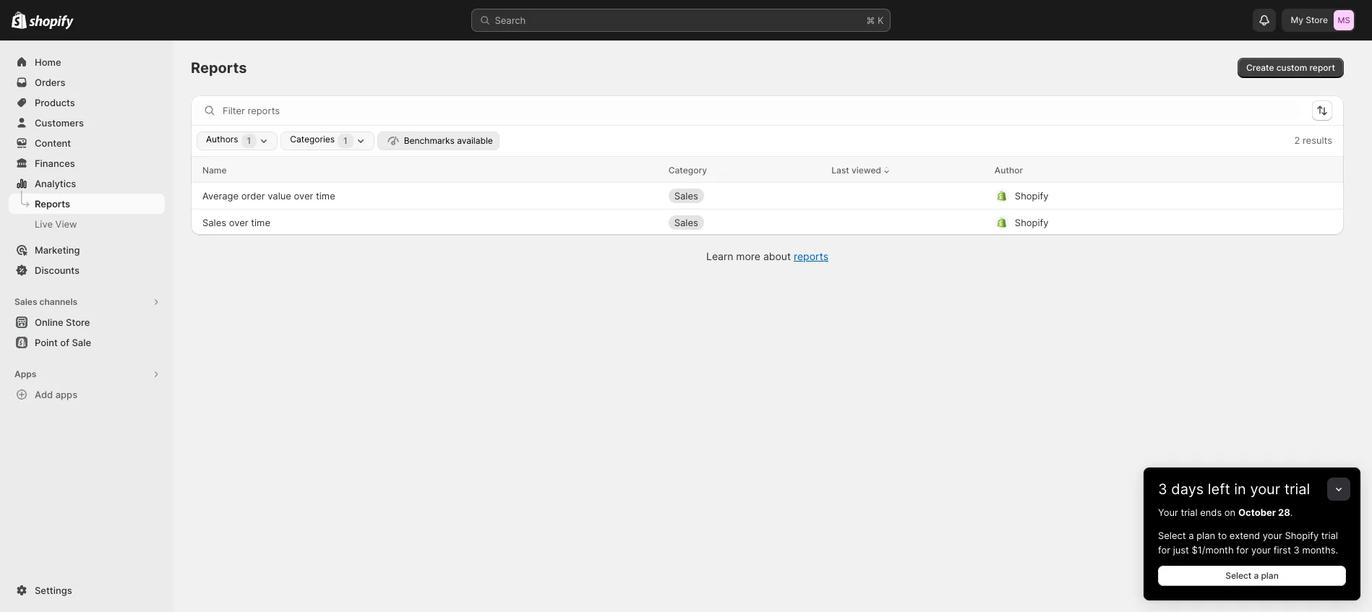Task type: describe. For each thing, give the bounding box(es) containing it.
months.
[[1303, 545, 1339, 556]]

just
[[1174, 545, 1190, 556]]

to
[[1219, 530, 1228, 542]]

average order value over time
[[203, 190, 335, 202]]

⌘ k
[[867, 14, 884, 26]]

viewed
[[852, 165, 882, 175]]

sales down category
[[675, 217, 699, 228]]

marketing
[[35, 244, 80, 256]]

add
[[35, 389, 53, 401]]

my
[[1291, 14, 1304, 25]]

add apps
[[35, 389, 77, 401]]

report
[[1310, 62, 1336, 73]]

my store
[[1291, 14, 1329, 25]]

content
[[35, 137, 71, 149]]

a for select a plan
[[1255, 571, 1260, 582]]

days
[[1172, 481, 1205, 498]]

apps
[[55, 389, 77, 401]]

orders link
[[9, 72, 165, 93]]

settings link
[[9, 581, 165, 601]]

results
[[1303, 135, 1333, 146]]

select a plan to extend your shopify trial for just $1/month for your first 3 months.
[[1159, 530, 1339, 556]]

sales cell for sales over time
[[669, 211, 820, 234]]

first
[[1274, 545, 1292, 556]]

create
[[1247, 62, 1275, 73]]

sales channels
[[14, 297, 77, 307]]

28
[[1279, 507, 1291, 519]]

order
[[241, 190, 265, 202]]

1 for categories
[[344, 135, 348, 146]]

3 days left in your trial button
[[1144, 468, 1361, 498]]

Filter reports text field
[[223, 99, 1301, 122]]

row containing sales over time
[[191, 209, 1345, 235]]

view
[[55, 218, 77, 230]]

k
[[878, 14, 884, 26]]

plan for select a plan to extend your shopify trial for just $1/month for your first 3 months.
[[1197, 530, 1216, 542]]

select a plan link
[[1159, 566, 1347, 587]]

channels
[[39, 297, 77, 307]]

3 inside dropdown button
[[1159, 481, 1168, 498]]

live
[[35, 218, 53, 230]]

authors
[[206, 134, 238, 145]]

category
[[669, 165, 707, 175]]

.
[[1291, 507, 1294, 519]]

shopify for sales over time
[[1015, 217, 1049, 228]]

1 horizontal spatial time
[[316, 190, 335, 202]]

your trial ends on october 28 .
[[1159, 507, 1294, 519]]

products link
[[9, 93, 165, 113]]

$1/month
[[1192, 545, 1234, 556]]

sales over time link
[[203, 215, 271, 230]]

live view link
[[9, 214, 165, 234]]

sales cell for average order value over time
[[669, 184, 820, 208]]

store for my store
[[1306, 14, 1329, 25]]

select a plan
[[1226, 571, 1279, 582]]

reports inside reports link
[[35, 198, 70, 210]]

home link
[[9, 52, 165, 72]]

category button
[[669, 163, 707, 177]]

last viewed button
[[832, 159, 893, 181]]

apps
[[14, 369, 36, 380]]

home
[[35, 56, 61, 68]]

marketing link
[[9, 240, 165, 260]]

average
[[203, 190, 239, 202]]

analytics
[[35, 178, 76, 190]]

content link
[[9, 133, 165, 153]]

more
[[737, 250, 761, 263]]

my store image
[[1335, 10, 1355, 30]]

sales down category button
[[675, 190, 699, 202]]

learn more about reports
[[707, 250, 829, 263]]

average order value over time link
[[203, 189, 335, 203]]

1 horizontal spatial shopify image
[[29, 15, 74, 29]]

sales inside button
[[14, 297, 37, 307]]

name
[[203, 165, 227, 175]]

reports
[[794, 250, 829, 263]]

last viewed
[[832, 165, 882, 175]]

discounts
[[35, 265, 80, 276]]

0 horizontal spatial time
[[251, 217, 271, 228]]

online store button
[[0, 312, 174, 333]]

products
[[35, 97, 75, 108]]

⌘
[[867, 14, 875, 26]]

online store link
[[9, 312, 165, 333]]

analytics link
[[9, 174, 165, 194]]

over inside the average order value over time link
[[294, 190, 313, 202]]

on
[[1225, 507, 1236, 519]]

live view
[[35, 218, 77, 230]]

create custom report button
[[1238, 58, 1345, 78]]



Task type: locate. For each thing, give the bounding box(es) containing it.
0 vertical spatial over
[[294, 190, 313, 202]]

2 sales cell from the top
[[669, 211, 820, 234]]

0 horizontal spatial reports
[[35, 198, 70, 210]]

0 horizontal spatial 1
[[247, 135, 251, 146]]

1 vertical spatial over
[[229, 217, 249, 228]]

0 horizontal spatial plan
[[1197, 530, 1216, 542]]

benchmarks
[[404, 135, 455, 146]]

shopify cell for average order value over time
[[995, 184, 1298, 208]]

3 right first
[[1294, 545, 1300, 556]]

october
[[1239, 507, 1277, 519]]

1 vertical spatial reports
[[35, 198, 70, 210]]

shopify
[[1015, 190, 1049, 202], [1015, 217, 1049, 228], [1286, 530, 1320, 542]]

0 vertical spatial trial
[[1285, 481, 1311, 498]]

0 vertical spatial a
[[1189, 530, 1195, 542]]

point of sale link
[[9, 333, 165, 353]]

row containing average order value over time
[[191, 183, 1345, 209]]

1 row from the top
[[191, 157, 1345, 183]]

1 horizontal spatial over
[[294, 190, 313, 202]]

benchmarks available
[[404, 135, 493, 146]]

0 vertical spatial reports
[[191, 59, 247, 77]]

3 days left in your trial element
[[1144, 506, 1361, 601]]

2 for from the left
[[1237, 545, 1249, 556]]

for left the "just" on the right of the page
[[1159, 545, 1171, 556]]

1 vertical spatial a
[[1255, 571, 1260, 582]]

0 vertical spatial 3
[[1159, 481, 1168, 498]]

sales cell
[[669, 184, 820, 208], [669, 211, 820, 234]]

available
[[457, 135, 493, 146]]

create custom report
[[1247, 62, 1336, 73]]

0 vertical spatial sales cell
[[669, 184, 820, 208]]

plan down first
[[1262, 571, 1279, 582]]

trial inside select a plan to extend your shopify trial for just $1/month for your first 3 months.
[[1322, 530, 1339, 542]]

1 for from the left
[[1159, 545, 1171, 556]]

orders
[[35, 77, 65, 88]]

2 row from the top
[[191, 183, 1345, 209]]

3 up your
[[1159, 481, 1168, 498]]

reports
[[191, 59, 247, 77], [35, 198, 70, 210]]

1 horizontal spatial store
[[1306, 14, 1329, 25]]

for down extend
[[1237, 545, 1249, 556]]

0 horizontal spatial trial
[[1182, 507, 1198, 519]]

left
[[1209, 481, 1231, 498]]

reports down analytics
[[35, 198, 70, 210]]

2 horizontal spatial trial
[[1322, 530, 1339, 542]]

sales
[[675, 190, 699, 202], [203, 217, 226, 228], [675, 217, 699, 228], [14, 297, 37, 307]]

time
[[316, 190, 335, 202], [251, 217, 271, 228]]

2 vertical spatial trial
[[1322, 530, 1339, 542]]

store
[[1306, 14, 1329, 25], [66, 317, 90, 328]]

value
[[268, 190, 291, 202]]

plan inside select a plan to extend your shopify trial for just $1/month for your first 3 months.
[[1197, 530, 1216, 542]]

1 vertical spatial select
[[1226, 571, 1252, 582]]

a for select a plan to extend your shopify trial for just $1/month for your first 3 months.
[[1189, 530, 1195, 542]]

1 vertical spatial shopify cell
[[995, 211, 1298, 234]]

sales over time
[[203, 217, 271, 228]]

shopify cell
[[995, 184, 1298, 208], [995, 211, 1298, 234]]

2 shopify cell from the top
[[995, 211, 1298, 234]]

1 right the categories
[[344, 135, 348, 146]]

shopify cell for sales over time
[[995, 211, 1298, 234]]

select inside select a plan to extend your shopify trial for just $1/month for your first 3 months.
[[1159, 530, 1187, 542]]

1 shopify cell from the top
[[995, 184, 1298, 208]]

your
[[1159, 507, 1179, 519]]

select up the "just" on the right of the page
[[1159, 530, 1187, 542]]

sales down 'average' on the left
[[203, 217, 226, 228]]

select for select a plan
[[1226, 571, 1252, 582]]

row containing name
[[191, 157, 1345, 183]]

custom
[[1277, 62, 1308, 73]]

customers link
[[9, 113, 165, 133]]

customers
[[35, 117, 84, 129]]

online
[[35, 317, 63, 328]]

reports link
[[794, 250, 829, 263]]

1 horizontal spatial a
[[1255, 571, 1260, 582]]

0 horizontal spatial a
[[1189, 530, 1195, 542]]

categories
[[290, 134, 335, 145]]

for
[[1159, 545, 1171, 556], [1237, 545, 1249, 556]]

0 horizontal spatial 3
[[1159, 481, 1168, 498]]

a up the "just" on the right of the page
[[1189, 530, 1195, 542]]

your left first
[[1252, 545, 1272, 556]]

select down select a plan to extend your shopify trial for just $1/month for your first 3 months.
[[1226, 571, 1252, 582]]

your up first
[[1263, 530, 1283, 542]]

1 horizontal spatial select
[[1226, 571, 1252, 582]]

2 results
[[1295, 135, 1333, 146]]

store right my
[[1306, 14, 1329, 25]]

3 row from the top
[[191, 209, 1345, 235]]

sales channels button
[[9, 292, 165, 312]]

0 vertical spatial plan
[[1197, 530, 1216, 542]]

a inside select a plan to extend your shopify trial for just $1/month for your first 3 months.
[[1189, 530, 1195, 542]]

1 vertical spatial store
[[66, 317, 90, 328]]

search
[[495, 14, 526, 26]]

trial
[[1285, 481, 1311, 498], [1182, 507, 1198, 519], [1322, 530, 1339, 542]]

plan for select a plan
[[1262, 571, 1279, 582]]

0 horizontal spatial over
[[229, 217, 249, 228]]

about
[[764, 250, 791, 263]]

2
[[1295, 135, 1301, 146]]

over
[[294, 190, 313, 202], [229, 217, 249, 228]]

store up sale
[[66, 317, 90, 328]]

1
[[247, 135, 251, 146], [344, 135, 348, 146]]

author
[[995, 165, 1024, 175]]

point
[[35, 337, 58, 349]]

0 vertical spatial select
[[1159, 530, 1187, 542]]

online store
[[35, 317, 90, 328]]

1 vertical spatial time
[[251, 217, 271, 228]]

1 vertical spatial plan
[[1262, 571, 1279, 582]]

apps button
[[9, 365, 165, 385]]

3
[[1159, 481, 1168, 498], [1294, 545, 1300, 556]]

1 vertical spatial shopify
[[1015, 217, 1049, 228]]

time down 'order'
[[251, 217, 271, 228]]

1 vertical spatial 3
[[1294, 545, 1300, 556]]

learn
[[707, 250, 734, 263]]

trial right your
[[1182, 507, 1198, 519]]

0 vertical spatial shopify cell
[[995, 184, 1298, 208]]

settings
[[35, 585, 72, 597]]

sale
[[72, 337, 91, 349]]

point of sale
[[35, 337, 91, 349]]

0 vertical spatial shopify
[[1015, 190, 1049, 202]]

list of reports table
[[191, 157, 1345, 235]]

ends
[[1201, 507, 1223, 519]]

1 1 from the left
[[247, 135, 251, 146]]

your up october
[[1251, 481, 1281, 498]]

row
[[191, 157, 1345, 183], [191, 183, 1345, 209], [191, 209, 1345, 235]]

0 vertical spatial time
[[316, 190, 335, 202]]

1 horizontal spatial for
[[1237, 545, 1249, 556]]

finances link
[[9, 153, 165, 174]]

trial up months.
[[1322, 530, 1339, 542]]

0 horizontal spatial shopify image
[[12, 11, 27, 29]]

plan
[[1197, 530, 1216, 542], [1262, 571, 1279, 582]]

2 vertical spatial shopify
[[1286, 530, 1320, 542]]

2 1 from the left
[[344, 135, 348, 146]]

name button
[[203, 163, 227, 177]]

1 right authors
[[247, 135, 251, 146]]

0 horizontal spatial select
[[1159, 530, 1187, 542]]

1 horizontal spatial trial
[[1285, 481, 1311, 498]]

1 for authors
[[247, 135, 251, 146]]

1 vertical spatial your
[[1263, 530, 1283, 542]]

0 horizontal spatial for
[[1159, 545, 1171, 556]]

a down select a plan to extend your shopify trial for just $1/month for your first 3 months.
[[1255, 571, 1260, 582]]

add apps button
[[9, 385, 165, 405]]

trial inside dropdown button
[[1285, 481, 1311, 498]]

1 vertical spatial sales cell
[[669, 211, 820, 234]]

over right value
[[294, 190, 313, 202]]

in
[[1235, 481, 1247, 498]]

benchmarks available button
[[377, 132, 500, 150]]

extend
[[1230, 530, 1261, 542]]

select
[[1159, 530, 1187, 542], [1226, 571, 1252, 582]]

sales up online
[[14, 297, 37, 307]]

1 vertical spatial trial
[[1182, 507, 1198, 519]]

0 vertical spatial store
[[1306, 14, 1329, 25]]

reports up authors
[[191, 59, 247, 77]]

your
[[1251, 481, 1281, 498], [1263, 530, 1283, 542], [1252, 545, 1272, 556]]

author button
[[995, 163, 1024, 177]]

store for online store
[[66, 317, 90, 328]]

reports link
[[9, 194, 165, 214]]

last
[[832, 165, 850, 175]]

point of sale button
[[0, 333, 174, 353]]

time right value
[[316, 190, 335, 202]]

3 days left in your trial
[[1159, 481, 1311, 498]]

discounts link
[[9, 260, 165, 281]]

your inside dropdown button
[[1251, 481, 1281, 498]]

shopify for average order value over time
[[1015, 190, 1049, 202]]

1 horizontal spatial reports
[[191, 59, 247, 77]]

store inside "link"
[[66, 317, 90, 328]]

2 vertical spatial your
[[1252, 545, 1272, 556]]

shopify image
[[12, 11, 27, 29], [29, 15, 74, 29]]

trial up .
[[1285, 481, 1311, 498]]

over down 'order'
[[229, 217, 249, 228]]

plan up the $1/month
[[1197, 530, 1216, 542]]

1 horizontal spatial plan
[[1262, 571, 1279, 582]]

0 horizontal spatial store
[[66, 317, 90, 328]]

0 vertical spatial your
[[1251, 481, 1281, 498]]

a
[[1189, 530, 1195, 542], [1255, 571, 1260, 582]]

1 horizontal spatial 1
[[344, 135, 348, 146]]

1 horizontal spatial 3
[[1294, 545, 1300, 556]]

of
[[60, 337, 69, 349]]

over inside sales over time link
[[229, 217, 249, 228]]

1 sales cell from the top
[[669, 184, 820, 208]]

select for select a plan to extend your shopify trial for just $1/month for your first 3 months.
[[1159, 530, 1187, 542]]

3 inside select a plan to extend your shopify trial for just $1/month for your first 3 months.
[[1294, 545, 1300, 556]]

shopify inside select a plan to extend your shopify trial for just $1/month for your first 3 months.
[[1286, 530, 1320, 542]]



Task type: vqa. For each thing, say whether or not it's contained in the screenshot.
Tags field
no



